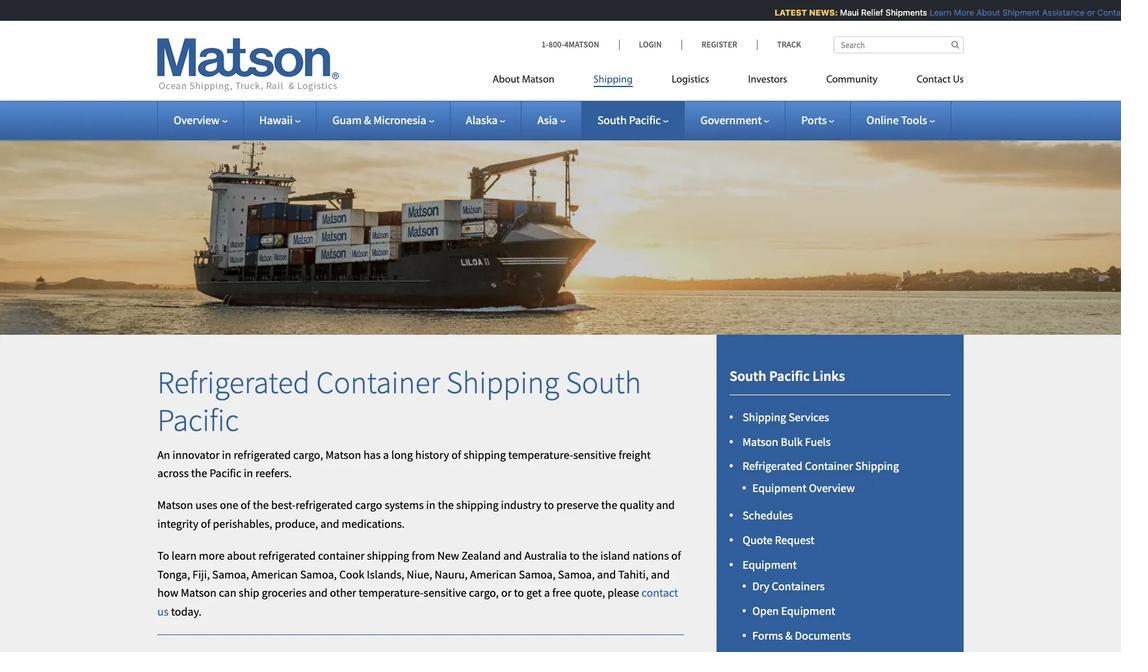 Task type: vqa. For each thing, say whether or not it's contained in the screenshot.
Forms & Documents at bottom
yes



Task type: describe. For each thing, give the bounding box(es) containing it.
contact us link
[[157, 586, 678, 619]]

banner image
[[0, 120, 1121, 335]]

matson inside south pacific links section
[[743, 434, 779, 449]]

the inside to learn more about refrigerated container shipping from new zealand and australia to the island nations of tonga, fiji, samoa, american samoa, cook islands, niue, nauru, american samoa, samoa, and tahiti, and how matson can ship groceries and other temperature-sensitive cargo, or to get a free quote, please
[[582, 548, 598, 563]]

online tools
[[867, 113, 927, 127]]

4 samoa, from the left
[[558, 567, 595, 582]]

forms & documents
[[753, 628, 851, 643]]

the left quality on the bottom right of the page
[[601, 498, 617, 513]]

history
[[415, 447, 449, 462]]

of inside an innovator in refrigerated cargo, matson has a long history of shipping temperature-sensitive freight across the pacific in reefers.
[[452, 447, 461, 462]]

integrity
[[157, 516, 198, 531]]

investors
[[748, 75, 787, 85]]

across
[[157, 466, 189, 481]]

shipments
[[880, 7, 922, 18]]

blue matson logo with ocean, shipping, truck, rail and logistics written beneath it. image
[[157, 38, 340, 92]]

islands,
[[367, 567, 404, 582]]

in inside matson uses one of the best-refrigerated cargo systems in the shipping industry to preserve the quality and integrity of perishables, produce, and medications.
[[426, 498, 436, 513]]

quote request link
[[743, 533, 815, 547]]

shipping for of
[[464, 447, 506, 462]]

and left other
[[309, 586, 328, 601]]

equipment for equipment link
[[743, 557, 797, 572]]

0 vertical spatial about
[[971, 7, 995, 18]]

& for guam
[[364, 113, 371, 127]]

containers
[[772, 579, 825, 594]]

free
[[552, 586, 571, 601]]

2 vertical spatial equipment
[[781, 604, 836, 619]]

freight
[[619, 447, 651, 462]]

matson uses one of the best-refrigerated cargo systems in the shipping industry to preserve the quality and integrity of perishables, produce, and medications.
[[157, 498, 675, 531]]

latest news: maui relief shipments learn more about shipment assistance or contain
[[769, 7, 1121, 18]]

perishables,
[[213, 516, 272, 531]]

pacific inside an innovator in refrigerated cargo, matson has a long history of shipping temperature-sensitive freight across the pacific in reefers.
[[210, 466, 241, 481]]

island
[[601, 548, 630, 563]]

about
[[227, 548, 256, 563]]

0 horizontal spatial overview
[[174, 113, 220, 127]]

ports link
[[802, 113, 835, 127]]

ports
[[802, 113, 827, 127]]

preserve
[[556, 498, 599, 513]]

1-800-4matson link
[[542, 39, 619, 50]]

guam
[[332, 113, 362, 127]]

the left best-
[[253, 498, 269, 513]]

refrigerated container shipping
[[743, 459, 899, 474]]

to learn more about refrigerated container shipping from new zealand and australia to the island nations of tonga, fiji, samoa, american samoa, cook islands, niue, nauru, american samoa, samoa, and tahiti, and how matson can ship groceries and other temperature-sensitive cargo, or to get a free quote, please
[[157, 548, 681, 601]]

refrigerated container shipping south pacific
[[157, 363, 641, 440]]

refrigerated for refrigerated container shipping
[[743, 459, 803, 474]]

fuels
[[805, 434, 831, 449]]

long
[[391, 447, 413, 462]]

the right systems
[[438, 498, 454, 513]]

us
[[157, 604, 169, 619]]

south pacific links section
[[701, 335, 980, 652]]

south for south pacific links
[[730, 367, 767, 385]]

pacific down shipping link
[[629, 113, 661, 127]]

an
[[157, 447, 170, 462]]

contact
[[917, 75, 951, 85]]

shipping inside to learn more about refrigerated container shipping from new zealand and australia to the island nations of tonga, fiji, samoa, american samoa, cook islands, niue, nauru, american samoa, samoa, and tahiti, and how matson can ship groceries and other temperature-sensitive cargo, or to get a free quote, please
[[367, 548, 409, 563]]

micronesia
[[374, 113, 426, 127]]

to
[[157, 548, 169, 563]]

container
[[318, 548, 365, 563]]

of inside to learn more about refrigerated container shipping from new zealand and australia to the island nations of tonga, fiji, samoa, american samoa, cook islands, niue, nauru, american samoa, samoa, and tahiti, and how matson can ship groceries and other temperature-sensitive cargo, or to get a free quote, please
[[671, 548, 681, 563]]

of down uses
[[201, 516, 211, 531]]

search image
[[952, 40, 959, 49]]

and down island
[[597, 567, 616, 582]]

forms & documents link
[[753, 628, 851, 643]]

logistics link
[[652, 68, 729, 95]]

and right quality on the bottom right of the page
[[656, 498, 675, 513]]

overview inside south pacific links section
[[809, 481, 855, 496]]

please
[[608, 586, 639, 601]]

cargo, inside to learn more about refrigerated container shipping from new zealand and australia to the island nations of tonga, fiji, samoa, american samoa, cook islands, niue, nauru, american samoa, samoa, and tahiti, and how matson can ship groceries and other temperature-sensitive cargo, or to get a free quote, please
[[469, 586, 499, 601]]

equipment for equipment overview
[[753, 481, 807, 496]]

reefers.
[[255, 466, 292, 481]]

open equipment link
[[753, 604, 836, 619]]

schedules link
[[743, 508, 793, 523]]

1 american from the left
[[251, 567, 298, 582]]

track
[[777, 39, 801, 50]]

learn
[[924, 7, 946, 18]]

matson bulk fuels
[[743, 434, 831, 449]]

latest
[[769, 7, 802, 18]]

quote request
[[743, 533, 815, 547]]

community link
[[807, 68, 897, 95]]

guam & micronesia
[[332, 113, 426, 127]]

1 samoa, from the left
[[212, 567, 249, 582]]

matson inside matson uses one of the best-refrigerated cargo systems in the shipping industry to preserve the quality and integrity of perishables, produce, and medications.
[[157, 498, 193, 513]]

best-
[[271, 498, 296, 513]]

niue,
[[407, 567, 432, 582]]

shipping link
[[574, 68, 652, 95]]

2 american from the left
[[470, 567, 517, 582]]

online tools link
[[867, 113, 935, 127]]

community
[[826, 75, 878, 85]]

1-800-4matson
[[542, 39, 599, 50]]

1 horizontal spatial in
[[244, 466, 253, 481]]

Search search field
[[834, 36, 964, 53]]

an innovator in refrigerated cargo, matson has a long history of shipping temperature-sensitive freight across the pacific in reefers.
[[157, 447, 651, 481]]

temperature- inside an innovator in refrigerated cargo, matson has a long history of shipping temperature-sensitive freight across the pacific in reefers.
[[508, 447, 573, 462]]

systems
[[385, 498, 424, 513]]

register
[[702, 39, 738, 50]]

dry containers
[[753, 579, 825, 594]]

matson inside "top menu" navigation
[[522, 75, 555, 85]]

pacific inside south pacific links section
[[769, 367, 810, 385]]

shipping services
[[743, 410, 829, 425]]

shipping for the
[[456, 498, 499, 513]]

a inside to learn more about refrigerated container shipping from new zealand and australia to the island nations of tonga, fiji, samoa, american samoa, cook islands, niue, nauru, american samoa, samoa, and tahiti, and how matson can ship groceries and other temperature-sensitive cargo, or to get a free quote, please
[[544, 586, 550, 601]]

tonga,
[[157, 567, 190, 582]]

australia
[[525, 548, 567, 563]]

new
[[437, 548, 459, 563]]

of right one
[[241, 498, 250, 513]]

south for south pacific
[[598, 113, 627, 127]]

groceries
[[262, 586, 307, 601]]

matson bulk fuels link
[[743, 434, 831, 449]]

request
[[775, 533, 815, 547]]

south inside 'refrigerated container shipping south pacific'
[[566, 363, 641, 402]]

uses
[[195, 498, 217, 513]]

produce,
[[275, 516, 318, 531]]

government
[[701, 113, 762, 127]]

& for forms
[[786, 628, 793, 643]]

equipment overview link
[[753, 481, 855, 496]]



Task type: locate. For each thing, give the bounding box(es) containing it.
maui
[[835, 7, 854, 18]]

0 horizontal spatial temperature-
[[359, 586, 424, 601]]

0 vertical spatial container
[[316, 363, 440, 402]]

0 horizontal spatial about
[[493, 75, 520, 85]]

0 vertical spatial &
[[364, 113, 371, 127]]

cargo, inside an innovator in refrigerated cargo, matson has a long history of shipping temperature-sensitive freight across the pacific in reefers.
[[293, 447, 323, 462]]

equipment up forms & documents
[[781, 604, 836, 619]]

refrigerated down produce,
[[258, 548, 316, 563]]

the down innovator
[[191, 466, 207, 481]]

1 vertical spatial about
[[493, 75, 520, 85]]

us
[[953, 75, 964, 85]]

800-
[[549, 39, 564, 50]]

about up alaska link
[[493, 75, 520, 85]]

1 vertical spatial cargo,
[[469, 586, 499, 601]]

in left reefers.
[[244, 466, 253, 481]]

1-
[[542, 39, 549, 50]]

samoa, up the get
[[519, 567, 556, 582]]

0 horizontal spatial in
[[222, 447, 231, 462]]

shipping
[[464, 447, 506, 462], [456, 498, 499, 513], [367, 548, 409, 563]]

0 horizontal spatial to
[[514, 586, 524, 601]]

shipping up 'islands,'
[[367, 548, 409, 563]]

guam & micronesia link
[[332, 113, 434, 127]]

today.
[[169, 604, 202, 619]]

temperature- up industry
[[508, 447, 573, 462]]

contact us
[[157, 586, 678, 619]]

0 horizontal spatial or
[[501, 586, 512, 601]]

refrigerated inside an innovator in refrigerated cargo, matson has a long history of shipping temperature-sensitive freight across the pacific in reefers.
[[234, 447, 291, 462]]

3 samoa, from the left
[[519, 567, 556, 582]]

sensitive down nauru,
[[424, 586, 467, 601]]

hawaii link
[[259, 113, 301, 127]]

more
[[199, 548, 225, 563]]

services
[[789, 410, 829, 425]]

dry containers link
[[753, 579, 825, 594]]

pacific up innovator
[[157, 401, 239, 440]]

american up groceries
[[251, 567, 298, 582]]

samoa,
[[212, 567, 249, 582], [300, 567, 337, 582], [519, 567, 556, 582], [558, 567, 595, 582]]

news:
[[804, 7, 832, 18]]

contain
[[1092, 7, 1121, 18]]

get
[[526, 586, 542, 601]]

to left the get
[[514, 586, 524, 601]]

refrigerated inside 'refrigerated container shipping south pacific'
[[157, 363, 310, 402]]

how
[[157, 586, 178, 601]]

pacific inside 'refrigerated container shipping south pacific'
[[157, 401, 239, 440]]

1 vertical spatial temperature-
[[359, 586, 424, 601]]

a right has
[[383, 447, 389, 462]]

and right produce,
[[321, 516, 339, 531]]

& right forms
[[786, 628, 793, 643]]

and right zealand
[[503, 548, 522, 563]]

about matson
[[493, 75, 555, 85]]

more
[[949, 7, 969, 18]]

1 horizontal spatial temperature-
[[508, 447, 573, 462]]

south pacific link
[[598, 113, 669, 127]]

1 horizontal spatial cargo,
[[469, 586, 499, 601]]

quote
[[743, 533, 773, 547]]

0 horizontal spatial a
[[383, 447, 389, 462]]

sensitive inside an innovator in refrigerated cargo, matson has a long history of shipping temperature-sensitive freight across the pacific in reefers.
[[573, 447, 616, 462]]

2 vertical spatial refrigerated
[[258, 548, 316, 563]]

open
[[753, 604, 779, 619]]

shipping right history
[[464, 447, 506, 462]]

shipping inside an innovator in refrigerated cargo, matson has a long history of shipping temperature-sensitive freight across the pacific in reefers.
[[464, 447, 506, 462]]

about matson link
[[493, 68, 574, 95]]

cargo
[[355, 498, 382, 513]]

0 horizontal spatial sensitive
[[424, 586, 467, 601]]

1 horizontal spatial or
[[1082, 7, 1090, 18]]

of right nations
[[671, 548, 681, 563]]

samoa, up quote,
[[558, 567, 595, 582]]

equipment overview
[[753, 481, 855, 496]]

1 horizontal spatial container
[[805, 459, 853, 474]]

or left the get
[[501, 586, 512, 601]]

1 vertical spatial sensitive
[[424, 586, 467, 601]]

sensitive left freight at the right bottom
[[573, 447, 616, 462]]

0 vertical spatial temperature-
[[508, 447, 573, 462]]

0 vertical spatial equipment
[[753, 481, 807, 496]]

links
[[813, 367, 845, 385]]

0 horizontal spatial american
[[251, 567, 298, 582]]

1 vertical spatial &
[[786, 628, 793, 643]]

to right australia on the bottom of the page
[[570, 548, 580, 563]]

1 vertical spatial equipment
[[743, 557, 797, 572]]

1 vertical spatial a
[[544, 586, 550, 601]]

refrigerated up produce,
[[296, 498, 353, 513]]

refrigerated for refrigerated container shipping south pacific
[[157, 363, 310, 402]]

south pacific links
[[730, 367, 845, 385]]

assistance
[[1037, 7, 1079, 18]]

overview
[[174, 113, 220, 127], [809, 481, 855, 496]]

pacific left links
[[769, 367, 810, 385]]

& inside south pacific links section
[[786, 628, 793, 643]]

0 vertical spatial refrigerated
[[157, 363, 310, 402]]

0 vertical spatial refrigerated
[[234, 447, 291, 462]]

of right history
[[452, 447, 461, 462]]

0 horizontal spatial refrigerated
[[157, 363, 310, 402]]

american
[[251, 567, 298, 582], [470, 567, 517, 582]]

nations
[[633, 548, 669, 563]]

equipment up schedules 'link'
[[753, 481, 807, 496]]

0 vertical spatial overview
[[174, 113, 220, 127]]

shipping services link
[[743, 410, 829, 425]]

0 vertical spatial shipping
[[464, 447, 506, 462]]

other
[[330, 586, 356, 601]]

about right the more
[[971, 7, 995, 18]]

quote,
[[574, 586, 605, 601]]

2 horizontal spatial to
[[570, 548, 580, 563]]

to inside matson uses one of the best-refrigerated cargo systems in the shipping industry to preserve the quality and integrity of perishables, produce, and medications.
[[544, 498, 554, 513]]

in
[[222, 447, 231, 462], [244, 466, 253, 481], [426, 498, 436, 513]]

login link
[[619, 39, 682, 50]]

asia link
[[538, 113, 566, 127]]

can
[[219, 586, 236, 601]]

0 vertical spatial or
[[1082, 7, 1090, 18]]

or left contain
[[1082, 7, 1090, 18]]

in right innovator
[[222, 447, 231, 462]]

cargo, down zealand
[[469, 586, 499, 601]]

to
[[544, 498, 554, 513], [570, 548, 580, 563], [514, 586, 524, 601]]

about inside "top menu" navigation
[[493, 75, 520, 85]]

shipping left industry
[[456, 498, 499, 513]]

shipping inside matson uses one of the best-refrigerated cargo systems in the shipping industry to preserve the quality and integrity of perishables, produce, and medications.
[[456, 498, 499, 513]]

register link
[[682, 39, 757, 50]]

asia
[[538, 113, 558, 127]]

matson inside to learn more about refrigerated container shipping from new zealand and australia to the island nations of tonga, fiji, samoa, american samoa, cook islands, niue, nauru, american samoa, samoa, and tahiti, and how matson can ship groceries and other temperature-sensitive cargo, or to get a free quote, please
[[181, 586, 217, 601]]

2 vertical spatial shipping
[[367, 548, 409, 563]]

2 vertical spatial to
[[514, 586, 524, 601]]

refrigerated container shipping link
[[743, 459, 899, 474]]

industry
[[501, 498, 542, 513]]

temperature- inside to learn more about refrigerated container shipping from new zealand and australia to the island nations of tonga, fiji, samoa, american samoa, cook islands, niue, nauru, american samoa, samoa, and tahiti, and how matson can ship groceries and other temperature-sensitive cargo, or to get a free quote, please
[[359, 586, 424, 601]]

forms
[[753, 628, 783, 643]]

0 vertical spatial in
[[222, 447, 231, 462]]

1 vertical spatial refrigerated
[[296, 498, 353, 513]]

a inside an innovator in refrigerated cargo, matson has a long history of shipping temperature-sensitive freight across the pacific in reefers.
[[383, 447, 389, 462]]

0 vertical spatial a
[[383, 447, 389, 462]]

1 horizontal spatial american
[[470, 567, 517, 582]]

the left island
[[582, 548, 598, 563]]

matson up integrity
[[157, 498, 193, 513]]

equipment
[[753, 481, 807, 496], [743, 557, 797, 572], [781, 604, 836, 619]]

equipment up dry
[[743, 557, 797, 572]]

pacific up one
[[210, 466, 241, 481]]

and up contact
[[651, 567, 670, 582]]

equipment link
[[743, 557, 797, 572]]

0 horizontal spatial container
[[316, 363, 440, 402]]

matson inside an innovator in refrigerated cargo, matson has a long history of shipping temperature-sensitive freight across the pacific in reefers.
[[326, 447, 361, 462]]

2 vertical spatial in
[[426, 498, 436, 513]]

0 horizontal spatial &
[[364, 113, 371, 127]]

tahiti,
[[618, 567, 649, 582]]

matson left has
[[326, 447, 361, 462]]

learn more about shipment assistance or contain link
[[924, 7, 1121, 18]]

ship
[[239, 586, 259, 601]]

1 horizontal spatial a
[[544, 586, 550, 601]]

bulk
[[781, 434, 803, 449]]

learn
[[172, 548, 197, 563]]

0 vertical spatial to
[[544, 498, 554, 513]]

a right the get
[[544, 586, 550, 601]]

1 horizontal spatial about
[[971, 7, 995, 18]]

0 vertical spatial cargo,
[[293, 447, 323, 462]]

cargo, up best-
[[293, 447, 323, 462]]

or inside to learn more about refrigerated container shipping from new zealand and australia to the island nations of tonga, fiji, samoa, american samoa, cook islands, niue, nauru, american samoa, samoa, and tahiti, and how matson can ship groceries and other temperature-sensitive cargo, or to get a free quote, please
[[501, 586, 512, 601]]

sensitive
[[573, 447, 616, 462], [424, 586, 467, 601]]

container inside south pacific links section
[[805, 459, 853, 474]]

refrigerated inside south pacific links section
[[743, 459, 803, 474]]

track link
[[757, 39, 801, 50]]

1 horizontal spatial &
[[786, 628, 793, 643]]

None search field
[[834, 36, 964, 53]]

south inside section
[[730, 367, 767, 385]]

samoa, down 'container' at left bottom
[[300, 567, 337, 582]]

to right industry
[[544, 498, 554, 513]]

hawaii
[[259, 113, 293, 127]]

container for refrigerated container shipping
[[805, 459, 853, 474]]

1 horizontal spatial overview
[[809, 481, 855, 496]]

pacific
[[629, 113, 661, 127], [769, 367, 810, 385], [157, 401, 239, 440], [210, 466, 241, 481]]

cook
[[339, 567, 365, 582]]

1 vertical spatial or
[[501, 586, 512, 601]]

2 horizontal spatial in
[[426, 498, 436, 513]]

container
[[316, 363, 440, 402], [805, 459, 853, 474]]

dry
[[753, 579, 770, 594]]

refrigerated
[[234, 447, 291, 462], [296, 498, 353, 513], [258, 548, 316, 563]]

refrigerated inside to learn more about refrigerated container shipping from new zealand and australia to the island nations of tonga, fiji, samoa, american samoa, cook islands, niue, nauru, american samoa, samoa, and tahiti, and how matson can ship groceries and other temperature-sensitive cargo, or to get a free quote, please
[[258, 548, 316, 563]]

1 horizontal spatial refrigerated
[[743, 459, 803, 474]]

& right guam
[[364, 113, 371, 127]]

1 vertical spatial container
[[805, 459, 853, 474]]

sensitive inside to learn more about refrigerated container shipping from new zealand and australia to the island nations of tonga, fiji, samoa, american samoa, cook islands, niue, nauru, american samoa, samoa, and tahiti, and how matson can ship groceries and other temperature-sensitive cargo, or to get a free quote, please
[[424, 586, 467, 601]]

matson left bulk
[[743, 434, 779, 449]]

schedules
[[743, 508, 793, 523]]

refrigerated up reefers.
[[234, 447, 291, 462]]

2 samoa, from the left
[[300, 567, 337, 582]]

&
[[364, 113, 371, 127], [786, 628, 793, 643]]

from
[[412, 548, 435, 563]]

the inside an innovator in refrigerated cargo, matson has a long history of shipping temperature-sensitive freight across the pacific in reefers.
[[191, 466, 207, 481]]

cargo,
[[293, 447, 323, 462], [469, 586, 499, 601]]

american down zealand
[[470, 567, 517, 582]]

1 horizontal spatial sensitive
[[573, 447, 616, 462]]

refrigerated inside matson uses one of the best-refrigerated cargo systems in the shipping industry to preserve the quality and integrity of perishables, produce, and medications.
[[296, 498, 353, 513]]

1 vertical spatial refrigerated
[[743, 459, 803, 474]]

matson down fiji,
[[181, 586, 217, 601]]

temperature- down 'islands,'
[[359, 586, 424, 601]]

overview link
[[174, 113, 227, 127]]

matson down 1-
[[522, 75, 555, 85]]

1 vertical spatial in
[[244, 466, 253, 481]]

1 vertical spatial overview
[[809, 481, 855, 496]]

1 vertical spatial to
[[570, 548, 580, 563]]

1 horizontal spatial to
[[544, 498, 554, 513]]

has
[[364, 447, 381, 462]]

1 vertical spatial shipping
[[456, 498, 499, 513]]

shipping inside "top menu" navigation
[[594, 75, 633, 85]]

open equipment
[[753, 604, 836, 619]]

contact
[[642, 586, 678, 601]]

shipping inside 'refrigerated container shipping south pacific'
[[447, 363, 559, 402]]

relief
[[856, 7, 878, 18]]

container inside 'refrigerated container shipping south pacific'
[[316, 363, 440, 402]]

quality
[[620, 498, 654, 513]]

container for refrigerated container shipping south pacific
[[316, 363, 440, 402]]

0 vertical spatial sensitive
[[573, 447, 616, 462]]

samoa, up can
[[212, 567, 249, 582]]

in right systems
[[426, 498, 436, 513]]

0 horizontal spatial cargo,
[[293, 447, 323, 462]]

login
[[639, 39, 662, 50]]

top menu navigation
[[493, 68, 964, 95]]

medications.
[[342, 516, 405, 531]]

or
[[1082, 7, 1090, 18], [501, 586, 512, 601]]

online
[[867, 113, 899, 127]]



